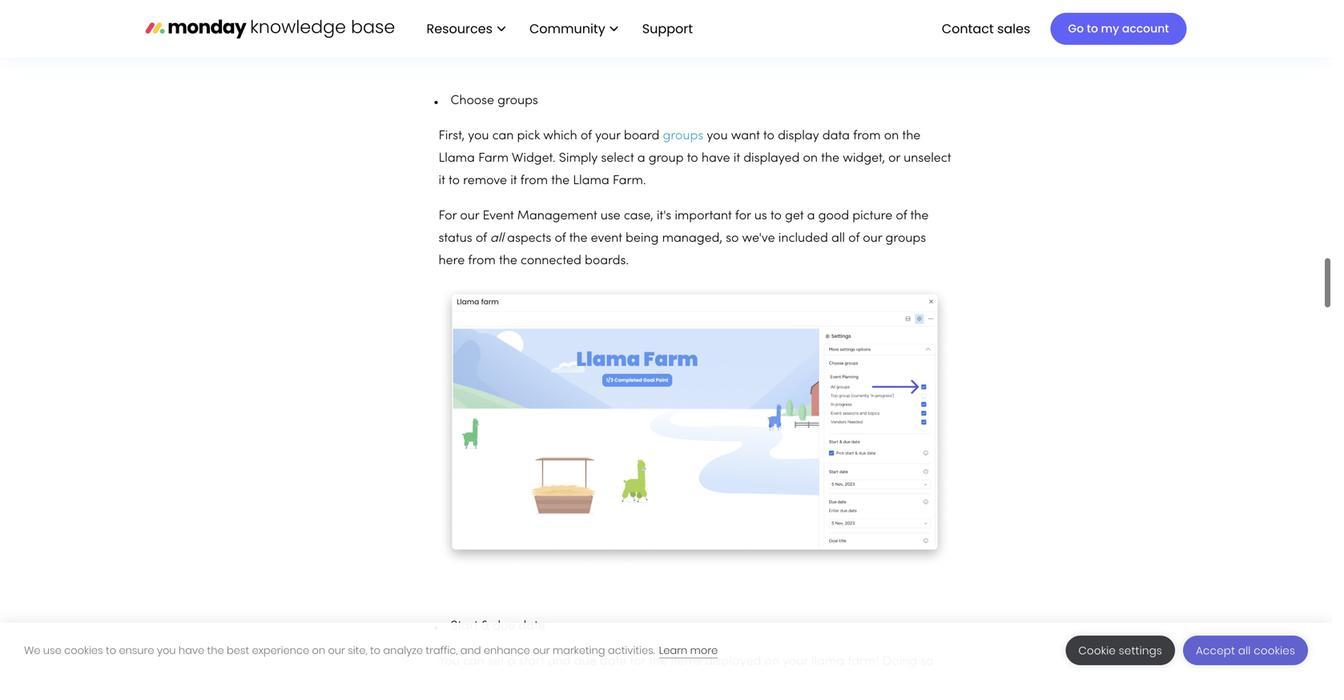 Task type: vqa. For each thing, say whether or not it's contained in the screenshot.
THE CONDITION to the left
no



Task type: locate. For each thing, give the bounding box(es) containing it.
1 horizontal spatial and
[[548, 657, 571, 669]]

sales
[[998, 19, 1031, 38]]

due right "&"
[[493, 621, 516, 633]]

1 horizontal spatial use
[[601, 210, 621, 222]]

0 horizontal spatial can
[[463, 657, 485, 669]]

0 horizontal spatial so
[[726, 233, 739, 245]]

the down data
[[822, 153, 840, 165]]

to inside main "element"
[[1087, 21, 1099, 36]]

have down groups link
[[702, 153, 731, 165]]

to left see
[[729, 2, 740, 14]]

1 horizontal spatial groups
[[663, 130, 704, 142]]

a inside you can set a start and due date for the items displayed on your llama farm! doing so
[[508, 657, 516, 669]]

use up event
[[601, 210, 621, 222]]

0 horizontal spatial groups
[[498, 95, 538, 107]]

displayed right the items
[[705, 657, 762, 669]]

2 cookies from the left
[[1255, 644, 1296, 659]]

0 horizontal spatial a
[[508, 657, 516, 669]]

0 horizontal spatial due
[[493, 621, 516, 633]]

our right enhance
[[533, 644, 550, 658]]

have
[[702, 153, 731, 165], [179, 644, 205, 658]]

a right set
[[508, 657, 516, 669]]

1 horizontal spatial a
[[638, 153, 646, 165]]

it up for
[[439, 175, 445, 187]]

you right ensure
[[157, 644, 176, 658]]

resources link
[[419, 15, 514, 43]]

1 horizontal spatial from
[[521, 175, 548, 187]]

all inside aspects of the event being managed, so we've included all of our groups here from the connected boards.
[[832, 233, 846, 245]]

0 horizontal spatial from
[[468, 255, 496, 267]]

unselect
[[904, 153, 952, 165]]

2 horizontal spatial a
[[808, 210, 816, 222]]

of
[[567, 2, 578, 14], [667, 2, 678, 14], [784, 2, 795, 14], [581, 130, 592, 142], [896, 210, 908, 222], [476, 233, 487, 245], [555, 233, 566, 245], [849, 233, 860, 245]]

2 horizontal spatial it
[[734, 153, 741, 165]]

dashboard llama widget- select groups.png image
[[439, 285, 952, 568]]

0 horizontal spatial llama
[[439, 153, 475, 165]]

1 horizontal spatial date
[[600, 657, 627, 669]]

you right first,
[[468, 130, 489, 142]]

pick
[[517, 130, 540, 142]]

2 horizontal spatial you
[[707, 130, 728, 142]]

1 vertical spatial displayed
[[705, 657, 762, 669]]

resources
[[427, 19, 493, 38]]

have left best
[[179, 644, 205, 658]]

2 vertical spatial a
[[508, 657, 516, 669]]

cookies inside button
[[1255, 644, 1296, 659]]

1 horizontal spatial settings
[[1120, 644, 1163, 659]]

for
[[736, 210, 751, 222], [630, 657, 646, 669]]

date left learn
[[600, 657, 627, 669]]

the
[[581, 2, 600, 14], [798, 2, 817, 14], [903, 130, 921, 142], [822, 153, 840, 165], [552, 175, 570, 187], [911, 210, 929, 222], [570, 233, 588, 245], [499, 255, 518, 267], [207, 644, 224, 658], [650, 657, 668, 669]]

can inside you can set a start and due date for the items displayed on your llama farm! doing so
[[463, 657, 485, 669]]

0 horizontal spatial for
[[630, 657, 646, 669]]

0 vertical spatial use
[[601, 210, 621, 222]]

to left ensure
[[106, 644, 116, 658]]

doing
[[883, 657, 918, 669]]

settings inside button
[[1120, 644, 1163, 659]]

our down picture
[[863, 233, 883, 245]]

0 vertical spatial can
[[493, 130, 514, 142]]

2 vertical spatial groups
[[886, 233, 927, 245]]

due inside you can set a start and due date for the items displayed on your llama farm! doing so
[[575, 657, 597, 669]]

1 vertical spatial so
[[921, 657, 934, 669]]

so left the we've
[[726, 233, 739, 245]]

0 horizontal spatial your
[[595, 130, 621, 142]]

each
[[535, 2, 563, 14]]

1 horizontal spatial cookies
[[1255, 644, 1296, 659]]

customization
[[439, 24, 519, 36]]

accept all cookies
[[1197, 644, 1296, 659]]

1 horizontal spatial have
[[702, 153, 731, 165]]

0 vertical spatial a
[[638, 153, 646, 165]]

for for important
[[736, 210, 751, 222]]

llama down first,
[[439, 153, 475, 165]]

2 vertical spatial from
[[468, 255, 496, 267]]

1 vertical spatial date
[[600, 657, 627, 669]]

the left the items
[[650, 657, 668, 669]]

it right "remove"
[[511, 175, 517, 187]]

for inside you can set a start and due date for the items displayed on your llama farm! doing so
[[630, 657, 646, 669]]

from right the here
[[468, 255, 496, 267]]

you inside dialog
[[157, 644, 176, 658]]

the right picture
[[911, 210, 929, 222]]

management
[[518, 210, 598, 222]]

to right go
[[1087, 21, 1099, 36]]

settings right the "cookie"
[[1120, 644, 1163, 659]]

all right accept
[[1239, 644, 1252, 659]]

event
[[483, 210, 514, 222]]

groups down picture
[[886, 233, 927, 245]]

1 vertical spatial settings
[[1120, 644, 1163, 659]]

and right start
[[548, 657, 571, 669]]

the inside you can set a start and due date for the items displayed on your llama farm! doing so
[[650, 657, 668, 669]]

cookies right we on the left bottom of the page
[[64, 644, 103, 658]]

case,
[[624, 210, 654, 222]]

cookies right accept
[[1255, 644, 1296, 659]]

you
[[468, 130, 489, 142], [707, 130, 728, 142], [157, 644, 176, 658]]

you left want
[[707, 130, 728, 142]]

displayed inside you want to display data from on the llama farm widget. simply select a group to have it displayed on the widget, or unselect it to remove it from the llama farm.
[[744, 153, 800, 165]]

all inside accept all cookies button
[[1239, 644, 1252, 659]]

0 vertical spatial from
[[854, 130, 881, 142]]

we
[[24, 644, 40, 658]]

1 vertical spatial llama
[[573, 175, 610, 187]]

llama
[[812, 657, 845, 669]]

our right for
[[460, 210, 480, 222]]

all right see
[[767, 2, 780, 14]]

of right status
[[476, 233, 487, 245]]

1 horizontal spatial for
[[736, 210, 751, 222]]

1 cookies from the left
[[64, 644, 103, 658]]

0 horizontal spatial date
[[519, 621, 546, 633]]

cookie settings button
[[1066, 636, 1176, 666]]

1 vertical spatial have
[[179, 644, 205, 658]]

your
[[595, 130, 621, 142], [783, 657, 809, 669]]

&
[[482, 621, 490, 633]]

list
[[411, 0, 706, 58]]

0 vertical spatial groups
[[498, 95, 538, 107]]

1 vertical spatial your
[[783, 657, 809, 669]]

from down widget.
[[521, 175, 548, 187]]

1 vertical spatial a
[[808, 210, 816, 222]]

0 horizontal spatial you
[[157, 644, 176, 658]]

the left best
[[207, 644, 224, 658]]

displayed down want
[[744, 153, 800, 165]]

for left the 'us'
[[736, 210, 751, 222]]

here
[[439, 255, 465, 267]]

widget,
[[843, 153, 886, 165]]

the left available
[[798, 2, 817, 14]]

a
[[638, 153, 646, 165], [808, 210, 816, 222], [508, 657, 516, 669]]

can left set
[[463, 657, 485, 669]]

it down want
[[734, 153, 741, 165]]

accept all cookies button
[[1184, 636, 1309, 666]]

see
[[744, 2, 763, 14]]

account
[[1123, 21, 1170, 36]]

you want to display data from on the llama farm widget. simply select a group to have it displayed on the widget, or unselect it to remove it from the llama farm.
[[439, 130, 952, 187]]

support
[[643, 19, 693, 38]]

groups up pick
[[498, 95, 538, 107]]

for left learn
[[630, 657, 646, 669]]

a right get
[[808, 210, 816, 222]]

1 vertical spatial can
[[463, 657, 485, 669]]

dialog
[[0, 624, 1333, 679]]

good
[[819, 210, 850, 222]]

1 horizontal spatial so
[[921, 657, 934, 669]]

cookies
[[64, 644, 103, 658], [1255, 644, 1296, 659]]

the up community link
[[581, 2, 600, 14]]

want
[[732, 130, 760, 142]]

it
[[734, 153, 741, 165], [439, 175, 445, 187], [511, 175, 517, 187]]

0 horizontal spatial cookies
[[64, 644, 103, 658]]

options.
[[523, 24, 568, 36]]

0 vertical spatial for
[[736, 210, 751, 222]]

contact
[[942, 19, 994, 38]]

on up or at top
[[885, 130, 899, 142]]

your inside you can set a start and due date for the items displayed on your llama farm! doing so
[[783, 657, 809, 669]]

farm.
[[613, 175, 646, 187]]

cookies for use
[[64, 644, 103, 658]]

for inside for our event management use case, it's important for us to get a good picture of the status of
[[736, 210, 751, 222]]

a down board
[[638, 153, 646, 165]]

cookies for all
[[1255, 644, 1296, 659]]

your up select
[[595, 130, 621, 142]]

displayed
[[744, 153, 800, 165], [705, 657, 762, 669]]

main element
[[411, 0, 1187, 58]]

so right doing
[[921, 657, 934, 669]]

all down good
[[832, 233, 846, 245]]

1 horizontal spatial due
[[575, 657, 597, 669]]

learn more link
[[659, 644, 718, 659]]

go
[[467, 2, 482, 14]]

of down picture
[[849, 233, 860, 245]]

remove
[[463, 175, 507, 187]]

1 horizontal spatial your
[[783, 657, 809, 669]]

0 vertical spatial settings
[[682, 2, 726, 14]]

0 horizontal spatial have
[[179, 644, 205, 658]]

1 horizontal spatial it
[[511, 175, 517, 187]]

support link
[[635, 15, 706, 43], [643, 19, 698, 38]]

from
[[854, 130, 881, 142], [521, 175, 548, 187], [468, 255, 496, 267]]

llama down simply
[[573, 175, 610, 187]]

contact sales
[[942, 19, 1031, 38]]

from up widget,
[[854, 130, 881, 142]]

and right "you" at the left bottom
[[461, 644, 481, 658]]

to right the 'us'
[[771, 210, 782, 222]]

0 vertical spatial date
[[519, 621, 546, 633]]

use right we on the left bottom of the page
[[43, 644, 61, 658]]

groups up group
[[663, 130, 704, 142]]

date up enhance
[[519, 621, 546, 633]]

0 vertical spatial displayed
[[744, 153, 800, 165]]

to right want
[[764, 130, 775, 142]]

1 vertical spatial due
[[575, 657, 597, 669]]

the left event
[[570, 233, 588, 245]]

can
[[493, 130, 514, 142], [463, 657, 485, 669]]

1 vertical spatial for
[[630, 657, 646, 669]]

due left 'activities.'
[[575, 657, 597, 669]]

2 horizontal spatial groups
[[886, 233, 927, 245]]

on
[[885, 130, 899, 142], [804, 153, 818, 165], [312, 644, 326, 658], [765, 657, 780, 669]]

status
[[439, 233, 473, 245]]

can up farm
[[493, 130, 514, 142]]

your left llama
[[783, 657, 809, 669]]

cookie settings
[[1079, 644, 1163, 659]]

0 vertical spatial so
[[726, 233, 739, 245]]

settings up the support
[[682, 2, 726, 14]]

start & due date
[[451, 621, 546, 633]]

of up the support
[[667, 2, 678, 14]]

0 horizontal spatial settings
[[682, 2, 726, 14]]

all
[[767, 2, 780, 14], [490, 233, 504, 245], [832, 233, 846, 245], [1239, 644, 1252, 659]]

the inside dialog
[[207, 644, 224, 658]]

and
[[461, 644, 481, 658], [548, 657, 571, 669]]

we've
[[743, 233, 776, 245]]

on left llama
[[765, 657, 780, 669]]

date
[[519, 621, 546, 633], [600, 657, 627, 669]]

0 horizontal spatial use
[[43, 644, 61, 658]]

0 vertical spatial have
[[702, 153, 731, 165]]



Task type: describe. For each thing, give the bounding box(es) containing it.
groups inside aspects of the event being managed, so we've included all of our groups here from the connected boards.
[[886, 233, 927, 245]]

0 vertical spatial due
[[493, 621, 516, 633]]

let's go through each of the categories of settings to see all of the available customization options.
[[439, 2, 874, 36]]

on right experience
[[312, 644, 326, 658]]

learn
[[659, 644, 688, 658]]

for for date
[[630, 657, 646, 669]]

categories
[[603, 2, 664, 14]]

date inside you can set a start and due date for the items displayed on your llama farm! doing so
[[600, 657, 627, 669]]

traffic,
[[426, 644, 458, 658]]

0 horizontal spatial it
[[439, 175, 445, 187]]

monday.com logo image
[[145, 12, 395, 45]]

go to my account link
[[1051, 13, 1187, 45]]

1 horizontal spatial llama
[[573, 175, 610, 187]]

choose groups
[[451, 95, 538, 107]]

to left "remove"
[[449, 175, 460, 187]]

managed,
[[663, 233, 723, 245]]

0 horizontal spatial and
[[461, 644, 481, 658]]

enhance
[[484, 644, 530, 658]]

all inside the let's go through each of the categories of settings to see all of the available customization options.
[[767, 2, 780, 14]]

the down simply
[[552, 175, 570, 187]]

connected
[[521, 255, 582, 267]]

use inside for our event management use case, it's important for us to get a good picture of the status of
[[601, 210, 621, 222]]

or
[[889, 153, 901, 165]]

picture
[[853, 210, 893, 222]]

the down aspects
[[499, 255, 518, 267]]

dialog containing cookie settings
[[0, 624, 1333, 679]]

our left site,
[[328, 644, 345, 658]]

our inside for our event management use case, it's important for us to get a good picture of the status of
[[460, 210, 480, 222]]

you
[[439, 657, 460, 669]]

start
[[519, 657, 545, 669]]

a inside you want to display data from on the llama farm widget. simply select a group to have it displayed on the widget, or unselect it to remove it from the llama farm.
[[638, 153, 646, 165]]

first, you can pick which of your board groups
[[439, 130, 704, 142]]

on down "display"
[[804, 153, 818, 165]]

analyze
[[383, 644, 423, 658]]

a inside for our event management use case, it's important for us to get a good picture of the status of
[[808, 210, 816, 222]]

of right see
[[784, 2, 795, 14]]

important
[[675, 210, 732, 222]]

start
[[451, 621, 478, 633]]

being
[[626, 233, 659, 245]]

go
[[1069, 21, 1085, 36]]

0 vertical spatial your
[[595, 130, 621, 142]]

1 horizontal spatial you
[[468, 130, 489, 142]]

settings inside the let's go through each of the categories of settings to see all of the available customization options.
[[682, 2, 726, 14]]

community link
[[522, 15, 627, 43]]

included
[[779, 233, 829, 245]]

and inside you can set a start and due date for the items displayed on your llama farm! doing so
[[548, 657, 571, 669]]

ensure
[[119, 644, 154, 658]]

our inside aspects of the event being managed, so we've included all of our groups here from the connected boards.
[[863, 233, 883, 245]]

display
[[778, 130, 820, 142]]

group
[[649, 153, 684, 165]]

aspects
[[507, 233, 552, 245]]

best
[[227, 644, 249, 658]]

contact sales link
[[934, 15, 1039, 43]]

1 vertical spatial use
[[43, 644, 61, 658]]

site,
[[348, 644, 368, 658]]

of up community link
[[567, 2, 578, 14]]

which
[[544, 130, 578, 142]]

get
[[786, 210, 804, 222]]

0 vertical spatial llama
[[439, 153, 475, 165]]

farm!
[[848, 657, 880, 669]]

it's
[[657, 210, 672, 222]]

you can set a start and due date for the items displayed on your llama farm! doing so
[[439, 657, 934, 679]]

1 vertical spatial groups
[[663, 130, 704, 142]]

you inside you want to display data from on the llama farm widget. simply select a group to have it displayed on the widget, or unselect it to remove it from the llama farm.
[[707, 130, 728, 142]]

board
[[624, 130, 660, 142]]

farm
[[479, 153, 509, 165]]

widget.
[[512, 153, 556, 165]]

1 vertical spatial from
[[521, 175, 548, 187]]

experience
[[252, 644, 309, 658]]

available
[[820, 2, 874, 14]]

items
[[671, 657, 702, 669]]

list containing resources
[[411, 0, 706, 58]]

set
[[488, 657, 504, 669]]

us
[[755, 210, 768, 222]]

of up simply
[[581, 130, 592, 142]]

from inside aspects of the event being managed, so we've included all of our groups here from the connected boards.
[[468, 255, 496, 267]]

activities.
[[608, 644, 655, 658]]

displayed inside you can set a start and due date for the items displayed on your llama farm! doing so
[[705, 657, 762, 669]]

have inside dialog
[[179, 644, 205, 658]]

the inside for our event management use case, it's important for us to get a good picture of the status of
[[911, 210, 929, 222]]

more
[[691, 644, 718, 658]]

to inside for our event management use case, it's important for us to get a good picture of the status of
[[771, 210, 782, 222]]

of right picture
[[896, 210, 908, 222]]

the up unselect
[[903, 130, 921, 142]]

2 horizontal spatial from
[[854, 130, 881, 142]]

so inside aspects of the event being managed, so we've included all of our groups here from the connected boards.
[[726, 233, 739, 245]]

my
[[1102, 21, 1120, 36]]

accept
[[1197, 644, 1236, 659]]

let's
[[439, 2, 464, 14]]

community
[[530, 19, 606, 38]]

for our event management use case, it's important for us to get a good picture of the status of
[[439, 210, 929, 245]]

simply
[[559, 153, 598, 165]]

on inside you can set a start and due date for the items displayed on your llama farm! doing so
[[765, 657, 780, 669]]

for
[[439, 210, 457, 222]]

aspects of the event being managed, so we've included all of our groups here from the connected boards.
[[439, 233, 927, 267]]

data
[[823, 130, 850, 142]]

go to my account
[[1069, 21, 1170, 36]]

1 horizontal spatial can
[[493, 130, 514, 142]]

to inside the let's go through each of the categories of settings to see all of the available customization options.
[[729, 2, 740, 14]]

first,
[[439, 130, 465, 142]]

cookie
[[1079, 644, 1117, 659]]

marketing
[[553, 644, 606, 658]]

so inside you can set a start and due date for the items displayed on your llama farm! doing so
[[921, 657, 934, 669]]

all down the event
[[490, 233, 504, 245]]

through
[[486, 2, 531, 14]]

boards.
[[585, 255, 629, 267]]

select
[[601, 153, 634, 165]]

event
[[591, 233, 623, 245]]

groups link
[[663, 130, 704, 142]]

to down groups link
[[687, 153, 699, 165]]

of down management
[[555, 233, 566, 245]]

to right site,
[[370, 644, 381, 658]]

we use cookies to ensure you have the best experience on our site, to analyze traffic, and enhance our marketing activities. learn more
[[24, 644, 718, 658]]

have inside you want to display data from on the llama farm widget. simply select a group to have it displayed on the widget, or unselect it to remove it from the llama farm.
[[702, 153, 731, 165]]

choose
[[451, 95, 495, 107]]



